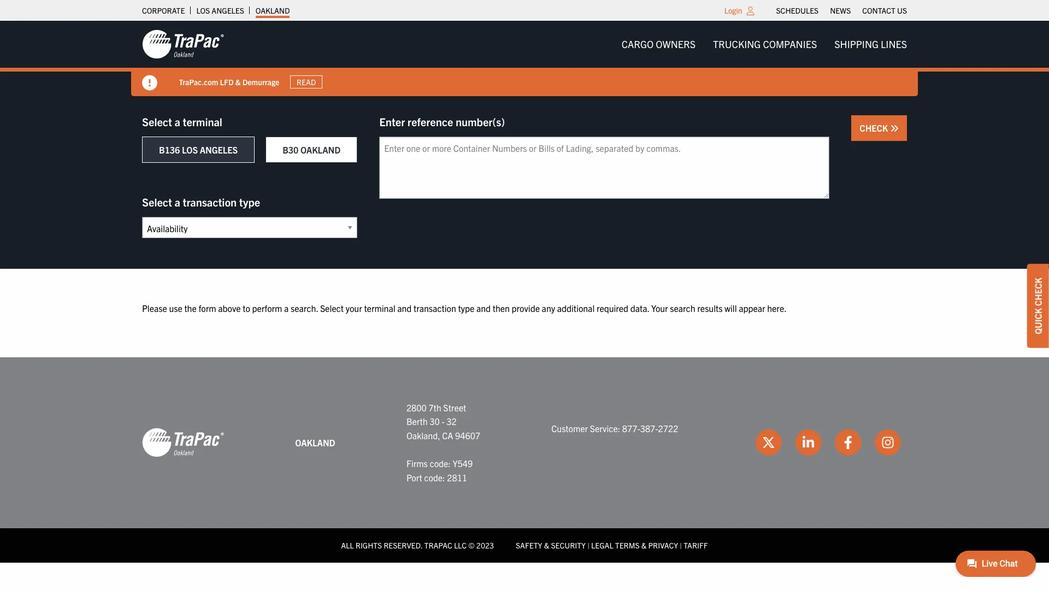 Task type: describe. For each thing, give the bounding box(es) containing it.
tariff
[[684, 540, 708, 550]]

login
[[724, 5, 742, 15]]

banner containing cargo owners
[[0, 21, 1049, 96]]

legal terms & privacy link
[[591, 540, 678, 550]]

read
[[297, 77, 316, 87]]

1 vertical spatial terminal
[[364, 303, 395, 314]]

your
[[651, 303, 668, 314]]

oakland image for banner containing cargo owners
[[142, 29, 224, 60]]

corporate link
[[142, 3, 185, 18]]

safety & security | legal terms & privacy | tariff
[[516, 540, 708, 550]]

cargo
[[622, 38, 654, 50]]

menu bar containing schedules
[[770, 3, 913, 18]]

use
[[169, 303, 182, 314]]

select a terminal
[[142, 115, 222, 128]]

©
[[468, 540, 475, 550]]

7th
[[429, 402, 441, 413]]

firms code:  y549 port code:  2811
[[406, 458, 473, 483]]

1 and from the left
[[397, 303, 412, 314]]

contact
[[862, 5, 895, 15]]

reserved.
[[384, 540, 423, 550]]

& inside banner
[[236, 77, 241, 87]]

additional
[[557, 303, 595, 314]]

shipping lines
[[834, 38, 907, 50]]

2811
[[447, 472, 467, 483]]

-
[[442, 416, 445, 427]]

1 horizontal spatial transaction
[[414, 303, 456, 314]]

a for terminal
[[175, 115, 180, 128]]

1 vertical spatial los
[[182, 144, 198, 155]]

select for select a transaction type
[[142, 195, 172, 209]]

provide
[[512, 303, 540, 314]]

please
[[142, 303, 167, 314]]

all
[[341, 540, 354, 550]]

check inside button
[[860, 122, 890, 133]]

solid image
[[142, 75, 157, 91]]

then
[[493, 303, 510, 314]]

877-
[[622, 423, 640, 434]]

light image
[[747, 7, 754, 15]]

check button
[[851, 115, 907, 141]]

safety
[[516, 540, 542, 550]]

quick
[[1033, 308, 1044, 334]]

trapac.com lfd & demurrage
[[179, 77, 280, 87]]

los angeles link
[[196, 3, 244, 18]]

companies
[[763, 38, 817, 50]]

perform
[[252, 303, 282, 314]]

2800 7th street berth 30 - 32 oakland, ca 94607
[[406, 402, 480, 441]]

1 vertical spatial oakland
[[300, 144, 341, 155]]

tariff link
[[684, 540, 708, 550]]

read link
[[291, 75, 322, 89]]

select for select a terminal
[[142, 115, 172, 128]]

quick check
[[1033, 278, 1044, 334]]

berth
[[406, 416, 428, 427]]

2800
[[406, 402, 427, 413]]

b136
[[159, 144, 180, 155]]

30
[[430, 416, 440, 427]]

2 vertical spatial a
[[284, 303, 289, 314]]

oakland link
[[256, 3, 290, 18]]

will
[[725, 303, 737, 314]]

llc
[[454, 540, 467, 550]]

footer containing 2800 7th street
[[0, 357, 1049, 563]]

service:
[[590, 423, 620, 434]]

schedules
[[776, 5, 819, 15]]

number(s)
[[456, 115, 505, 128]]

enter reference number(s)
[[379, 115, 505, 128]]

Enter reference number(s) text field
[[379, 137, 830, 199]]

menu bar containing cargo owners
[[613, 33, 916, 55]]

trucking companies link
[[704, 33, 826, 55]]

search
[[670, 303, 695, 314]]

safety & security link
[[516, 540, 586, 550]]

1 | from the left
[[587, 540, 589, 550]]

2722
[[658, 423, 678, 434]]

los angeles
[[196, 5, 244, 15]]

trucking
[[713, 38, 761, 50]]

0 vertical spatial code:
[[430, 458, 451, 469]]

required
[[597, 303, 628, 314]]

trapac.com
[[179, 77, 218, 87]]

0 vertical spatial oakland
[[256, 5, 290, 15]]

trucking companies
[[713, 38, 817, 50]]

legal
[[591, 540, 613, 550]]

terms
[[615, 540, 640, 550]]

a for transaction
[[175, 195, 180, 209]]

y549
[[453, 458, 473, 469]]

2 horizontal spatial &
[[641, 540, 647, 550]]

ca
[[442, 430, 453, 441]]

0 vertical spatial los
[[196, 5, 210, 15]]

us
[[897, 5, 907, 15]]

1 vertical spatial angeles
[[200, 144, 238, 155]]



Task type: vqa. For each thing, say whether or not it's contained in the screenshot.
All Rights Reserved. Trapac LLC © 2023
yes



Task type: locate. For each thing, give the bounding box(es) containing it.
angeles
[[212, 5, 244, 15], [200, 144, 238, 155]]

and left then
[[476, 303, 491, 314]]

select a transaction type
[[142, 195, 260, 209]]

news link
[[830, 3, 851, 18]]

2 vertical spatial select
[[320, 303, 344, 314]]

lines
[[881, 38, 907, 50]]

oakland,
[[406, 430, 440, 441]]

banner
[[0, 21, 1049, 96]]

and
[[397, 303, 412, 314], [476, 303, 491, 314]]

a left the search.
[[284, 303, 289, 314]]

0 vertical spatial menu bar
[[770, 3, 913, 18]]

appear
[[739, 303, 765, 314]]

shipping
[[834, 38, 879, 50]]

select left your
[[320, 303, 344, 314]]

& right lfd
[[236, 77, 241, 87]]

los
[[196, 5, 210, 15], [182, 144, 198, 155]]

1 vertical spatial select
[[142, 195, 172, 209]]

menu bar up the shipping at the top right of the page
[[770, 3, 913, 18]]

los right b136
[[182, 144, 198, 155]]

0 horizontal spatial &
[[236, 77, 241, 87]]

1 horizontal spatial and
[[476, 303, 491, 314]]

select up b136
[[142, 115, 172, 128]]

1 vertical spatial type
[[458, 303, 474, 314]]

terminal
[[183, 115, 222, 128], [364, 303, 395, 314]]

code: right port at the bottom left of page
[[424, 472, 445, 483]]

los right corporate link
[[196, 5, 210, 15]]

0 vertical spatial type
[[239, 195, 260, 209]]

1 horizontal spatial check
[[1033, 278, 1044, 306]]

cargo owners link
[[613, 33, 704, 55]]

lfd
[[220, 77, 234, 87]]

owners
[[656, 38, 696, 50]]

corporate
[[142, 5, 185, 15]]

1 vertical spatial a
[[175, 195, 180, 209]]

shipping lines link
[[826, 33, 916, 55]]

angeles down select a terminal
[[200, 144, 238, 155]]

street
[[443, 402, 466, 413]]

| left tariff link
[[680, 540, 682, 550]]

transaction
[[183, 195, 237, 209], [414, 303, 456, 314]]

terminal right your
[[364, 303, 395, 314]]

reference
[[408, 115, 453, 128]]

94607
[[455, 430, 480, 441]]

b30 oakland
[[283, 144, 341, 155]]

0 horizontal spatial and
[[397, 303, 412, 314]]

a up b136
[[175, 115, 180, 128]]

rights
[[356, 540, 382, 550]]

footer
[[0, 357, 1049, 563]]

above
[[218, 303, 241, 314]]

b30
[[283, 144, 298, 155]]

and right your
[[397, 303, 412, 314]]

387-
[[640, 423, 658, 434]]

2 | from the left
[[680, 540, 682, 550]]

code: up 2811 in the bottom of the page
[[430, 458, 451, 469]]

menu bar
[[770, 3, 913, 18], [613, 33, 916, 55]]

0 vertical spatial transaction
[[183, 195, 237, 209]]

oakland image
[[142, 29, 224, 60], [142, 427, 224, 458]]

1 horizontal spatial |
[[680, 540, 682, 550]]

0 vertical spatial select
[[142, 115, 172, 128]]

1 vertical spatial menu bar
[[613, 33, 916, 55]]

trapac
[[424, 540, 452, 550]]

b136 los angeles
[[159, 144, 238, 155]]

2 oakland image from the top
[[142, 427, 224, 458]]

a down b136
[[175, 195, 180, 209]]

1 vertical spatial transaction
[[414, 303, 456, 314]]

privacy
[[648, 540, 678, 550]]

news
[[830, 5, 851, 15]]

0 vertical spatial oakland image
[[142, 29, 224, 60]]

please use the form above to perform a search. select your terminal and transaction type and then provide any additional required data. your search results will appear here.
[[142, 303, 787, 314]]

0 horizontal spatial terminal
[[183, 115, 222, 128]]

firms
[[406, 458, 428, 469]]

schedules link
[[776, 3, 819, 18]]

customer service: 877-387-2722
[[551, 423, 678, 434]]

1 horizontal spatial &
[[544, 540, 549, 550]]

1 horizontal spatial terminal
[[364, 303, 395, 314]]

select down b136
[[142, 195, 172, 209]]

0 vertical spatial check
[[860, 122, 890, 133]]

the
[[184, 303, 197, 314]]

demurrage
[[243, 77, 280, 87]]

all rights reserved. trapac llc © 2023
[[341, 540, 494, 550]]

solid image
[[890, 124, 899, 133]]

0 horizontal spatial transaction
[[183, 195, 237, 209]]

32
[[447, 416, 457, 427]]

&
[[236, 77, 241, 87], [544, 540, 549, 550], [641, 540, 647, 550]]

angeles left oakland link
[[212, 5, 244, 15]]

0 vertical spatial terminal
[[183, 115, 222, 128]]

1 vertical spatial code:
[[424, 472, 445, 483]]

& right safety
[[544, 540, 549, 550]]

any
[[542, 303, 555, 314]]

code:
[[430, 458, 451, 469], [424, 472, 445, 483]]

customer
[[551, 423, 588, 434]]

form
[[199, 303, 216, 314]]

menu bar down light image
[[613, 33, 916, 55]]

results
[[697, 303, 723, 314]]

oakland image inside footer
[[142, 427, 224, 458]]

oakland image for footer in the bottom of the page containing 2800 7th street
[[142, 427, 224, 458]]

here.
[[767, 303, 787, 314]]

contact us link
[[862, 3, 907, 18]]

1 vertical spatial oakland image
[[142, 427, 224, 458]]

1 vertical spatial check
[[1033, 278, 1044, 306]]

2 vertical spatial oakland
[[295, 437, 335, 448]]

security
[[551, 540, 586, 550]]

0 horizontal spatial |
[[587, 540, 589, 550]]

0 vertical spatial angeles
[[212, 5, 244, 15]]

2023
[[476, 540, 494, 550]]

login link
[[724, 5, 742, 15]]

terminal up b136 los angeles
[[183, 115, 222, 128]]

enter
[[379, 115, 405, 128]]

|
[[587, 540, 589, 550], [680, 540, 682, 550]]

contact us
[[862, 5, 907, 15]]

1 oakland image from the top
[[142, 29, 224, 60]]

0 horizontal spatial type
[[239, 195, 260, 209]]

data.
[[630, 303, 649, 314]]

oakland
[[256, 5, 290, 15], [300, 144, 341, 155], [295, 437, 335, 448]]

cargo owners
[[622, 38, 696, 50]]

to
[[243, 303, 250, 314]]

| left legal
[[587, 540, 589, 550]]

1 horizontal spatial type
[[458, 303, 474, 314]]

& right terms in the right bottom of the page
[[641, 540, 647, 550]]

quick check link
[[1027, 264, 1049, 348]]

0 horizontal spatial check
[[860, 122, 890, 133]]

port
[[406, 472, 422, 483]]

0 vertical spatial a
[[175, 115, 180, 128]]

2 and from the left
[[476, 303, 491, 314]]



